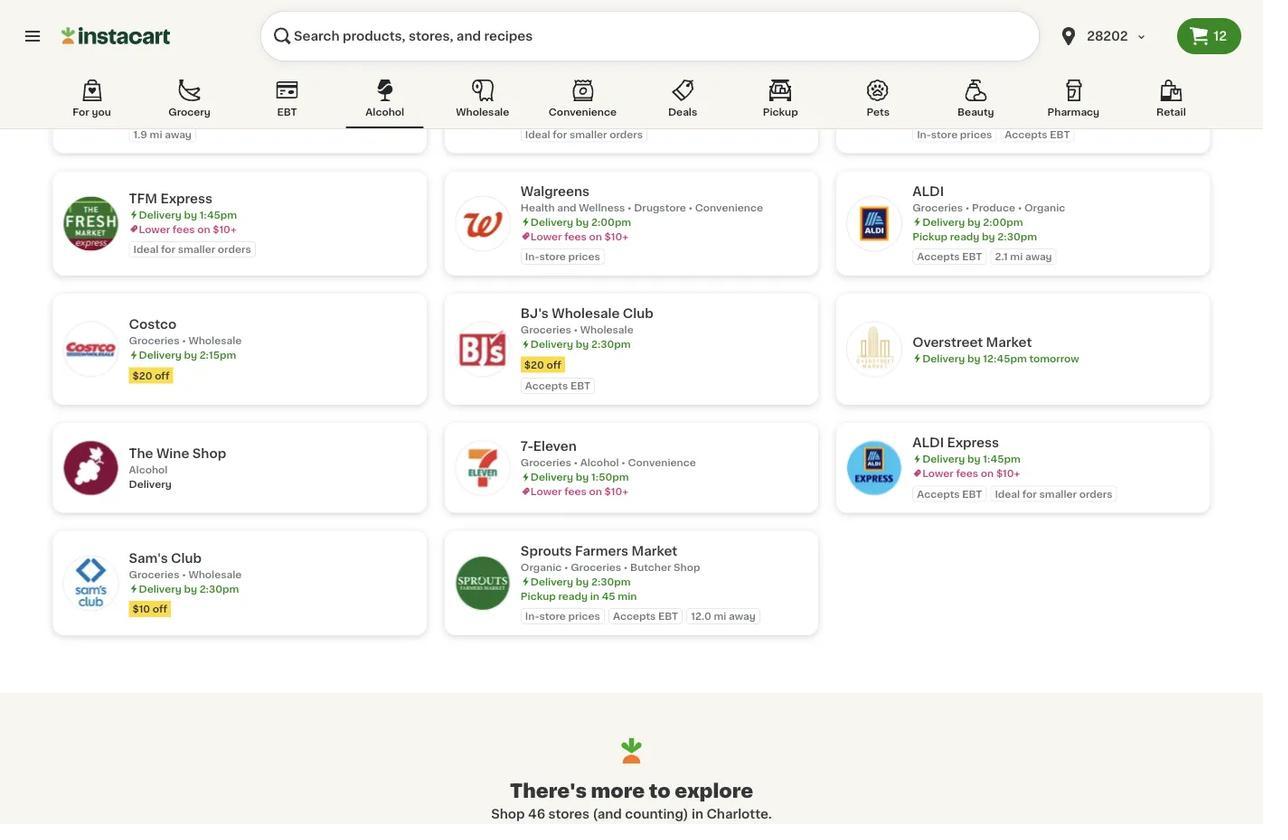 Task type: describe. For each thing, give the bounding box(es) containing it.
1:45pm down aldi express
[[983, 454, 1021, 464]]

ideal down tfm
[[133, 245, 159, 255]]

walgreens image
[[456, 196, 510, 251]]

mi for 1.8
[[228, 7, 241, 17]]

tfm
[[129, 192, 157, 205]]

sprouts farmers market organic • groceries • butcher shop
[[521, 545, 700, 572]]

1 vertical spatial prices
[[568, 252, 600, 262]]

1 28202 button from the left
[[1047, 11, 1178, 61]]

groceries inside harris teeter delivery now groceries • organic delivery by 1:45pm lower fees on $10+
[[521, 80, 571, 90]]

mi for 1.9
[[150, 129, 162, 139]]

pickup for pickup
[[763, 107, 798, 117]]

on inside food lion now essentials • snacks • drinks delivery by 1:45pm lower fees on $10+
[[981, 109, 994, 119]]

harris teeter delivery now groceries • organic delivery by 1:45pm lower fees on $10+
[[521, 62, 695, 119]]

the
[[129, 447, 153, 460]]

delivery by 2:15pm
[[139, 350, 236, 360]]

sam's club groceries • wholesale
[[129, 552, 242, 580]]

club inside "sam's club groceries • wholesale"
[[171, 552, 202, 565]]

by down tfm express
[[184, 210, 197, 220]]

wine
[[156, 447, 189, 460]]

food
[[913, 62, 946, 75]]

delivery down aldi express
[[923, 454, 965, 464]]

pickup ready by 2:30pm
[[913, 232, 1037, 241]]

1.8
[[211, 7, 225, 17]]

pharmacy button
[[1035, 76, 1113, 128]]

1 horizontal spatial in
[[590, 591, 600, 601]]

12 button
[[1178, 18, 1242, 54]]

delivery down eleven
[[531, 472, 573, 482]]

drugstore
[[634, 203, 686, 213]]

1 vertical spatial min
[[618, 591, 637, 601]]

beauty button
[[937, 76, 1015, 128]]

to
[[649, 782, 671, 801]]

by down costco groceries • wholesale
[[184, 350, 197, 360]]

accepts down pickup ready in 45 min
[[613, 612, 656, 622]]

delivery down costco
[[139, 350, 182, 360]]

by left 1:50pm
[[576, 472, 589, 482]]

lower fees on $10+ down delivery by 1:50pm
[[531, 487, 629, 497]]

express for tfm express
[[160, 192, 213, 205]]

ideal down convenience button on the top left
[[525, 129, 550, 139]]

1.9
[[133, 129, 147, 139]]

wellness
[[579, 203, 625, 213]]

alcohol inside the wine shop alcohol delivery
[[129, 465, 168, 475]]

1.8 mi away
[[211, 7, 270, 17]]

1 vertical spatial in-
[[525, 252, 539, 262]]

mi for 12.0
[[714, 612, 727, 622]]

12.0
[[691, 612, 711, 622]]

for
[[73, 107, 89, 117]]

on down 1:50pm
[[589, 487, 602, 497]]

2:30pm down "sam's club groceries • wholesale"
[[200, 584, 239, 594]]

by down and
[[576, 217, 589, 227]]

now inside food lion now essentials • snacks • drinks delivery by 1:45pm lower fees on $10+
[[980, 62, 1009, 75]]

lower down delivery by 1:50pm
[[531, 487, 562, 497]]

• inside costco groceries • wholesale
[[182, 336, 186, 346]]

walgreens
[[521, 185, 590, 198]]

there's
[[510, 782, 587, 801]]

express for aldi express
[[947, 437, 999, 449]]

by down "sam's club groceries • wholesale"
[[184, 584, 197, 594]]

grocery
[[168, 107, 211, 117]]

alcohol inside button
[[366, 107, 404, 117]]

2:30pm up 2.1 mi away
[[998, 232, 1037, 241]]

market inside sprouts farmers market organic • groceries • butcher shop
[[632, 545, 678, 558]]

1:45pm down tfm express
[[200, 210, 237, 220]]

walgreens health and wellness • drugstore • convenience
[[521, 185, 763, 213]]

by inside food lion now essentials • snacks • drinks delivery by 1:45pm lower fees on $10+
[[968, 95, 981, 104]]

lower inside food lion now essentials • snacks • drinks delivery by 1:45pm lower fees on $10+
[[923, 109, 954, 119]]

produce inside aldi groceries • produce • organic
[[972, 203, 1016, 213]]

accepts down the pickup ready by 2:30pm
[[917, 252, 960, 262]]

tomorrow
[[1030, 354, 1079, 364]]

drinks
[[1020, 80, 1053, 90]]

in inside the butcher shop • deli • produce delivery by 2:00pm pickup ready in 45 min
[[198, 109, 208, 119]]

by inside the butcher shop • deli • produce delivery by 2:00pm pickup ready in 45 min
[[184, 95, 197, 104]]

pickup ready in 45 min
[[521, 591, 637, 601]]

delivery by 1:50pm
[[531, 472, 629, 482]]

and
[[557, 203, 577, 213]]

aldi for aldi express
[[913, 437, 944, 449]]

accepts down aldi express
[[917, 489, 960, 499]]

off for costco
[[155, 371, 169, 381]]

12
[[1214, 30, 1227, 43]]

7 eleven image
[[456, 441, 510, 495]]

delivery up the pickup ready by 2:30pm
[[923, 217, 965, 227]]

2.1
[[995, 252, 1008, 262]]

groceries inside aldi groceries • produce • organic
[[913, 203, 963, 213]]

costco groceries • wholesale
[[129, 318, 242, 346]]

now inside harris teeter delivery now groceries • organic delivery by 1:45pm lower fees on $10+
[[665, 62, 695, 75]]

lower down tfm
[[139, 224, 170, 234]]

lower fees on $10+ down tfm express
[[139, 224, 237, 234]]

ready inside the butcher shop • deli • produce delivery by 2:00pm pickup ready in 45 min
[[166, 109, 196, 119]]

sprouts farmers market image
[[456, 556, 510, 611]]

delivery by 2:00pm for aldi
[[923, 217, 1023, 227]]

by up pickup ready in 45 min
[[576, 577, 589, 587]]

Search field
[[260, 11, 1040, 61]]

sam's club image
[[64, 556, 118, 611]]

groceries inside "sam's club groceries • wholesale"
[[129, 570, 179, 580]]

1:50pm
[[591, 472, 629, 482]]

2:30pm down "bj's wholesale club groceries • wholesale"
[[591, 340, 631, 350]]

away for 1.8 mi away
[[243, 7, 270, 17]]

lower fees on $10+ down aldi express
[[923, 469, 1020, 479]]

eleven
[[533, 440, 577, 453]]

delivery by 2:30pm up pickup ready in 45 min
[[531, 577, 631, 587]]

convenience inside button
[[549, 107, 617, 117]]

pets button
[[839, 76, 917, 128]]

lower inside harris teeter delivery now groceries • organic delivery by 1:45pm lower fees on $10+
[[531, 109, 562, 119]]

delivery up "shop categories" tab list
[[608, 62, 662, 75]]

lower down health on the top left
[[531, 232, 562, 241]]

1.8 mi away link
[[53, 0, 427, 31]]

ideal for smaller orders link
[[445, 0, 819, 31]]

wholesale inside "sam's club groceries • wholesale"
[[188, 570, 242, 580]]

groceries inside "bj's wholesale club groceries • wholesale"
[[521, 325, 571, 335]]

bj's wholesale club image
[[456, 322, 510, 377]]

wholesale button
[[444, 76, 522, 128]]

sam's
[[129, 552, 168, 565]]

pets
[[867, 107, 890, 117]]

• inside "sam's club groceries • wholesale"
[[182, 570, 186, 580]]

butcher shop • deli • produce delivery by 2:00pm pickup ready in 45 min
[[129, 80, 280, 119]]

delivery down harris
[[531, 95, 573, 104]]

by up the pickup ready by 2:30pm
[[968, 217, 981, 227]]

accepts ebt left '12.0'
[[613, 612, 678, 622]]

you
[[92, 107, 111, 117]]

there's more to explore shop 46 stores (and counting) in charlotte.
[[491, 782, 772, 821]]

explore
[[675, 782, 754, 801]]

aldi image
[[848, 196, 902, 251]]

in- for food lion now
[[917, 129, 931, 139]]

alcohol inside 7-eleven groceries • alcohol • convenience
[[580, 458, 619, 468]]

accepts up eleven
[[525, 381, 568, 391]]

aldi express image
[[848, 441, 902, 495]]

health
[[521, 203, 555, 213]]

overstreet
[[913, 336, 983, 349]]

by down "bj's wholesale club groceries • wholesale"
[[576, 340, 589, 350]]

ideal up harris
[[525, 7, 550, 17]]

on down the 'wellness'
[[589, 232, 602, 241]]

harris
[[521, 62, 560, 75]]

delivery by 2:30pm for sam's club
[[139, 584, 239, 594]]

away for 2.1 mi away
[[1026, 252, 1052, 262]]

$20 off for bj's wholesale club
[[524, 360, 561, 370]]

deli
[[208, 80, 228, 90]]

the wine shop alcohol delivery
[[129, 447, 226, 489]]

delivery down the bj's
[[531, 340, 573, 350]]

min inside the butcher shop • deli • produce delivery by 2:00pm pickup ready in 45 min
[[226, 109, 245, 119]]

beauty
[[958, 107, 994, 117]]

7-eleven groceries • alcohol • convenience
[[521, 440, 696, 468]]

retail
[[1157, 107, 1186, 117]]

overstreet market
[[913, 336, 1032, 349]]

instacart image
[[61, 25, 170, 47]]



Task type: vqa. For each thing, say whether or not it's contained in the screenshot.
you
yes



Task type: locate. For each thing, give the bounding box(es) containing it.
delivery up $10 off
[[139, 584, 182, 594]]

accepts ebt down aldi express
[[917, 489, 982, 499]]

the wine shop image
[[64, 441, 118, 495]]

bj's wholesale club groceries • wholesale
[[521, 307, 654, 335]]

farmers
[[575, 545, 629, 558]]

1 vertical spatial market
[[632, 545, 678, 558]]

market up 12:45pm
[[986, 336, 1032, 349]]

45
[[210, 109, 224, 119], [602, 591, 616, 601]]

store for sprouts
[[539, 612, 566, 622]]

0 horizontal spatial ready
[[166, 109, 196, 119]]

1 vertical spatial in
[[590, 591, 600, 601]]

delivery by 2:00pm for walgreens
[[531, 217, 631, 227]]

off right $10
[[153, 605, 167, 615]]

accepts ebt down the pickup ready by 2:30pm
[[917, 252, 982, 262]]

in
[[198, 109, 208, 119], [590, 591, 600, 601], [692, 808, 704, 821]]

0 horizontal spatial $20 off
[[132, 371, 169, 381]]

accepts
[[1005, 129, 1048, 139], [917, 252, 960, 262], [525, 381, 568, 391], [917, 489, 960, 499], [613, 612, 656, 622]]

2 horizontal spatial in
[[692, 808, 704, 821]]

delivery by 12:45pm tomorrow
[[923, 354, 1079, 364]]

for you button
[[53, 76, 131, 128]]

ebt button
[[248, 76, 326, 128]]

0 horizontal spatial market
[[632, 545, 678, 558]]

grocery button
[[151, 76, 228, 128]]

off
[[547, 360, 561, 370], [155, 371, 169, 381], [153, 605, 167, 615]]

0 horizontal spatial 45
[[210, 109, 224, 119]]

2:00pm down the 'wellness'
[[591, 217, 631, 227]]

1:45pm down teeter on the top of page
[[591, 95, 629, 104]]

prices down and
[[568, 252, 600, 262]]

ready up 1.9 mi away
[[166, 109, 196, 119]]

sprouts
[[521, 545, 572, 558]]

shop inside the wine shop alcohol delivery
[[192, 447, 226, 460]]

in- for sprouts farmers market
[[525, 612, 539, 622]]

2:00pm inside the butcher shop • deli • produce delivery by 2:00pm pickup ready in 45 min
[[200, 95, 240, 104]]

2 28202 button from the left
[[1058, 11, 1167, 61]]

snacks
[[974, 80, 1011, 90]]

$20 down the bj's
[[524, 360, 544, 370]]

deals button
[[644, 76, 722, 128]]

1 horizontal spatial express
[[947, 437, 999, 449]]

delivery by 2:30pm
[[531, 340, 631, 350], [531, 577, 631, 587], [139, 584, 239, 594]]

off down delivery by 2:15pm
[[155, 371, 169, 381]]

prices for farmers
[[568, 612, 600, 622]]

off down the bj's
[[547, 360, 561, 370]]

delivery inside food lion now essentials • snacks • drinks delivery by 1:45pm lower fees on $10+
[[923, 95, 965, 104]]

shop inside there's more to explore shop 46 stores (and counting) in charlotte.
[[491, 808, 525, 821]]

groceries down eleven
[[521, 458, 571, 468]]

butcher
[[129, 80, 170, 90], [630, 563, 671, 572]]

essentials
[[913, 80, 965, 90]]

now up deals button
[[665, 62, 695, 75]]

orders
[[610, 7, 643, 17], [610, 129, 643, 139], [218, 245, 251, 255], [1080, 489, 1113, 499]]

0 vertical spatial club
[[623, 307, 654, 320]]

mi right 1.8
[[228, 7, 241, 17]]

1 horizontal spatial alcohol
[[366, 107, 404, 117]]

groceries
[[521, 80, 571, 90], [913, 203, 963, 213], [521, 325, 571, 335], [129, 336, 179, 346], [521, 458, 571, 468], [571, 563, 621, 572], [129, 570, 179, 580]]

delivery
[[608, 62, 662, 75], [139, 95, 182, 104], [531, 95, 573, 104], [923, 95, 965, 104], [139, 210, 182, 220], [531, 217, 573, 227], [923, 217, 965, 227], [531, 340, 573, 350], [139, 350, 182, 360], [923, 354, 965, 364], [923, 454, 965, 464], [531, 472, 573, 482], [129, 480, 172, 489], [531, 577, 573, 587], [139, 584, 182, 594]]

ideal for smaller orders
[[525, 7, 643, 17], [525, 129, 643, 139], [133, 245, 251, 255], [995, 489, 1113, 499]]

by
[[184, 95, 197, 104], [576, 95, 589, 104], [968, 95, 981, 104], [184, 210, 197, 220], [576, 217, 589, 227], [968, 217, 981, 227], [982, 232, 995, 241], [576, 340, 589, 350], [184, 350, 197, 360], [968, 354, 981, 364], [968, 454, 981, 464], [576, 472, 589, 482], [576, 577, 589, 587], [184, 584, 197, 594]]

0 horizontal spatial 2:00pm
[[200, 95, 240, 104]]

1 horizontal spatial club
[[623, 307, 654, 320]]

$20
[[524, 360, 544, 370], [132, 371, 152, 381]]

by down aldi express
[[968, 454, 981, 464]]

1 vertical spatial express
[[947, 437, 999, 449]]

delivery by 1:45pm down tfm express
[[139, 210, 237, 220]]

45 down deli
[[210, 109, 224, 119]]

butcher up pickup ready in 45 min
[[630, 563, 671, 572]]

convenience inside walgreens health and wellness • drugstore • convenience
[[695, 203, 763, 213]]

organic inside harris teeter delivery now groceries • organic delivery by 1:45pm lower fees on $10+
[[580, 80, 621, 90]]

fees down tfm express
[[173, 224, 195, 234]]

• inside harris teeter delivery now groceries • organic delivery by 1:45pm lower fees on $10+
[[574, 80, 578, 90]]

45 down sprouts farmers market organic • groceries • butcher shop in the bottom of the page
[[602, 591, 616, 601]]

pharmacy
[[1048, 107, 1100, 117]]

in-store prices for sprouts
[[525, 612, 600, 622]]

2 vertical spatial store
[[539, 612, 566, 622]]

1 delivery by 2:00pm from the left
[[531, 217, 631, 227]]

2 vertical spatial prices
[[568, 612, 600, 622]]

2 horizontal spatial 2:00pm
[[983, 217, 1023, 227]]

1 horizontal spatial butcher
[[630, 563, 671, 572]]

fees down aldi express
[[956, 469, 979, 479]]

delivery down tfm express
[[139, 210, 182, 220]]

ideal down aldi express
[[995, 489, 1020, 499]]

0 vertical spatial organic
[[580, 80, 621, 90]]

12:45pm
[[983, 354, 1027, 364]]

2:30pm down sprouts farmers market organic • groceries • butcher shop in the bottom of the page
[[591, 577, 631, 587]]

aldi groceries • produce • organic
[[913, 185, 1066, 213]]

2.1 mi away
[[995, 252, 1052, 262]]

groceries inside sprouts farmers market organic • groceries • butcher shop
[[571, 563, 621, 572]]

0 vertical spatial prices
[[960, 129, 992, 139]]

1 horizontal spatial delivery by 1:45pm
[[923, 454, 1021, 464]]

away for 12.0 mi away
[[729, 612, 756, 622]]

store down beauty
[[931, 129, 958, 139]]

0 horizontal spatial $20
[[132, 371, 152, 381]]

club inside "bj's wholesale club groceries • wholesale"
[[623, 307, 654, 320]]

store for food
[[931, 129, 958, 139]]

prices for lion
[[960, 129, 992, 139]]

aldi
[[913, 185, 944, 198], [913, 437, 944, 449]]

1 horizontal spatial $20 off
[[524, 360, 561, 370]]

1 horizontal spatial produce
[[972, 203, 1016, 213]]

mi for 2.1
[[1010, 252, 1023, 262]]

2:00pm down aldi groceries • produce • organic
[[983, 217, 1023, 227]]

0 horizontal spatial club
[[171, 552, 202, 565]]

2:00pm for aldi
[[983, 217, 1023, 227]]

0 horizontal spatial delivery by 2:00pm
[[531, 217, 631, 227]]

produce inside the butcher shop • deli • produce delivery by 2:00pm pickup ready in 45 min
[[237, 80, 280, 90]]

away for 1.9 mi away
[[165, 129, 192, 139]]

pickup for pickup ready by 2:30pm
[[913, 232, 948, 241]]

0 horizontal spatial alcohol
[[129, 465, 168, 475]]

ready for sprouts farmers market
[[558, 591, 588, 601]]

express
[[160, 192, 213, 205], [947, 437, 999, 449]]

store down and
[[539, 252, 566, 262]]

more
[[591, 782, 645, 801]]

in- down pickup ready in 45 min
[[525, 612, 539, 622]]

express down delivery by 12:45pm tomorrow
[[947, 437, 999, 449]]

0 vertical spatial convenience
[[549, 107, 617, 117]]

wholesale
[[456, 107, 509, 117], [552, 307, 620, 320], [580, 325, 634, 335], [188, 336, 242, 346], [188, 570, 242, 580]]

1.9 mi away
[[133, 129, 192, 139]]

organic
[[580, 80, 621, 90], [1025, 203, 1066, 213], [521, 563, 562, 572]]

aldi for aldi groceries • produce • organic
[[913, 185, 944, 198]]

1 vertical spatial store
[[539, 252, 566, 262]]

by up 2.1
[[982, 232, 995, 241]]

lion
[[949, 62, 977, 75]]

prices down beauty
[[960, 129, 992, 139]]

convenience down teeter on the top of page
[[549, 107, 617, 117]]

lower down harris
[[531, 109, 562, 119]]

counting)
[[625, 808, 689, 821]]

away right 2.1
[[1026, 252, 1052, 262]]

45 inside the butcher shop • deli • produce delivery by 2:00pm pickup ready in 45 min
[[210, 109, 224, 119]]

on down snacks at the top right of page
[[981, 109, 994, 119]]

0 horizontal spatial butcher
[[129, 80, 170, 90]]

delivery by 1:45pm for aldi express
[[923, 454, 1021, 464]]

shop
[[172, 80, 199, 90], [192, 447, 226, 460], [674, 563, 700, 572], [491, 808, 525, 821]]

1:45pm down snacks at the top right of page
[[983, 95, 1021, 104]]

wholesale inside costco groceries • wholesale
[[188, 336, 242, 346]]

1 horizontal spatial now
[[980, 62, 1009, 75]]

1 horizontal spatial min
[[618, 591, 637, 601]]

0 vertical spatial store
[[931, 129, 958, 139]]

groceries down sam's
[[129, 570, 179, 580]]

1 vertical spatial 45
[[602, 591, 616, 601]]

shop categories tab list
[[53, 76, 1210, 128]]

by up beauty
[[968, 95, 981, 104]]

in-store prices for food
[[917, 129, 992, 139]]

groceries down costco
[[129, 336, 179, 346]]

away down grocery
[[165, 129, 192, 139]]

shop inside sprouts farmers market organic • groceries • butcher shop
[[674, 563, 700, 572]]

organic up 2.1 mi away
[[1025, 203, 1066, 213]]

1 horizontal spatial 45
[[602, 591, 616, 601]]

accepts ebt
[[1005, 129, 1070, 139], [917, 252, 982, 262], [525, 381, 591, 391], [917, 489, 982, 499], [613, 612, 678, 622]]

for
[[553, 7, 567, 17], [553, 129, 567, 139], [161, 245, 175, 255], [1023, 489, 1037, 499]]

in- down health on the top left
[[525, 252, 539, 262]]

on down teeter on the top of page
[[589, 109, 602, 119]]

0 vertical spatial min
[[226, 109, 245, 119]]

aldi right "aldi express" image
[[913, 437, 944, 449]]

convenience up 1:50pm
[[628, 458, 696, 468]]

2:00pm for walgreens
[[591, 217, 631, 227]]

2 horizontal spatial ready
[[950, 232, 980, 241]]

groceries down harris
[[521, 80, 571, 90]]

by down teeter on the top of page
[[576, 95, 589, 104]]

costco
[[129, 318, 176, 331]]

accepts ebt up eleven
[[525, 381, 591, 391]]

food lion now essentials • snacks • drinks delivery by 1:45pm lower fees on $10+
[[913, 62, 1053, 119]]

$20 off for costco
[[132, 371, 169, 381]]

$10 off
[[132, 605, 167, 615]]

organic down teeter on the top of page
[[580, 80, 621, 90]]

smaller
[[570, 7, 607, 17], [570, 129, 607, 139], [178, 245, 215, 255], [1040, 489, 1077, 499]]

$10+ inside food lion now essentials • snacks • drinks delivery by 1:45pm lower fees on $10+
[[996, 109, 1020, 119]]

bj's
[[521, 307, 549, 320]]

1 vertical spatial ready
[[950, 232, 980, 241]]

2 vertical spatial in-
[[525, 612, 539, 622]]

on inside harris teeter delivery now groceries • organic delivery by 1:45pm lower fees on $10+
[[589, 109, 602, 119]]

delivery down health on the top left
[[531, 217, 573, 227]]

2 vertical spatial in-store prices
[[525, 612, 600, 622]]

aldi right aldi image
[[913, 185, 944, 198]]

delivery by 1:45pm for tfm express
[[139, 210, 237, 220]]

for you
[[73, 107, 111, 117]]

groceries inside costco groceries • wholesale
[[129, 336, 179, 346]]

pickup inside button
[[763, 107, 798, 117]]

0 horizontal spatial produce
[[237, 80, 280, 90]]

in-store prices
[[917, 129, 992, 139], [525, 252, 600, 262], [525, 612, 600, 622]]

0 vertical spatial butcher
[[129, 80, 170, 90]]

1 aldi from the top
[[913, 185, 944, 198]]

teeter
[[563, 62, 605, 75]]

$20 off
[[524, 360, 561, 370], [132, 371, 169, 381]]

costco image
[[64, 322, 118, 377]]

0 vertical spatial produce
[[237, 80, 280, 90]]

1 horizontal spatial organic
[[580, 80, 621, 90]]

0 vertical spatial in-store prices
[[917, 129, 992, 139]]

stores
[[549, 808, 590, 821]]

by down overstreet market
[[968, 354, 981, 364]]

1 vertical spatial convenience
[[695, 203, 763, 213]]

tfm express image
[[64, 196, 118, 251]]

charlotte.
[[707, 808, 772, 821]]

deals
[[668, 107, 697, 117]]

1:45pm inside food lion now essentials • snacks • drinks delivery by 1:45pm lower fees on $10+
[[983, 95, 1021, 104]]

$20 down delivery by 2:15pm
[[132, 371, 152, 381]]

tfm express
[[129, 192, 213, 205]]

1 vertical spatial butcher
[[630, 563, 671, 572]]

2:00pm
[[200, 95, 240, 104], [591, 217, 631, 227], [983, 217, 1023, 227]]

0 vertical spatial aldi
[[913, 185, 944, 198]]

0 horizontal spatial express
[[160, 192, 213, 205]]

shop inside the butcher shop • deli • produce delivery by 2:00pm pickup ready in 45 min
[[172, 80, 199, 90]]

1 vertical spatial organic
[[1025, 203, 1066, 213]]

convenience inside 7-eleven groceries • alcohol • convenience
[[628, 458, 696, 468]]

butcher inside the butcher shop • deli • produce delivery by 2:00pm pickup ready in 45 min
[[129, 80, 170, 90]]

delivery inside the wine shop alcohol delivery
[[129, 480, 172, 489]]

1 vertical spatial produce
[[972, 203, 1016, 213]]

retail button
[[1133, 76, 1210, 128]]

2 vertical spatial organic
[[521, 563, 562, 572]]

0 horizontal spatial in
[[198, 109, 208, 119]]

alcohol
[[366, 107, 404, 117], [580, 458, 619, 468], [129, 465, 168, 475]]

delivery by 2:30pm down "bj's wholesale club groceries • wholesale"
[[531, 340, 631, 350]]

organic inside sprouts farmers market organic • groceries • butcher shop
[[521, 563, 562, 572]]

2 now from the left
[[980, 62, 1009, 75]]

0 horizontal spatial organic
[[521, 563, 562, 572]]

delivery by 1:45pm down aldi express
[[923, 454, 1021, 464]]

shop left 46
[[491, 808, 525, 821]]

2 horizontal spatial organic
[[1025, 203, 1066, 213]]

groceries inside 7-eleven groceries • alcohol • convenience
[[521, 458, 571, 468]]

wholesale inside button
[[456, 107, 509, 117]]

fees down delivery by 1:50pm
[[564, 487, 587, 497]]

store down pickup ready in 45 min
[[539, 612, 566, 622]]

in-store prices down and
[[525, 252, 600, 262]]

produce right deli
[[237, 80, 280, 90]]

shop up '12.0'
[[674, 563, 700, 572]]

(and
[[593, 808, 622, 821]]

$10+ inside harris teeter delivery now groceries • organic delivery by 1:45pm lower fees on $10+
[[605, 109, 629, 119]]

0 vertical spatial express
[[160, 192, 213, 205]]

by inside harris teeter delivery now groceries • organic delivery by 1:45pm lower fees on $10+
[[576, 95, 589, 104]]

fees down and
[[564, 232, 587, 241]]

delivery down "overstreet"
[[923, 354, 965, 364]]

express right tfm
[[160, 192, 213, 205]]

delivery up pickup ready in 45 min
[[531, 577, 573, 587]]

off for bj's wholesale club
[[547, 360, 561, 370]]

1:45pm inside harris teeter delivery now groceries • organic delivery by 1:45pm lower fees on $10+
[[591, 95, 629, 104]]

fees
[[564, 109, 587, 119], [956, 109, 979, 119], [173, 224, 195, 234], [564, 232, 587, 241], [956, 469, 979, 479], [564, 487, 587, 497]]

7-
[[521, 440, 533, 453]]

1 vertical spatial delivery by 1:45pm
[[923, 454, 1021, 464]]

now
[[665, 62, 695, 75], [980, 62, 1009, 75]]

on down tfm express
[[197, 224, 210, 234]]

min down sprouts farmers market organic • groceries • butcher shop in the bottom of the page
[[618, 591, 637, 601]]

overstreet market image
[[848, 322, 902, 377]]

ebt inside ebt button
[[277, 107, 297, 117]]

delivery by 1:45pm
[[139, 210, 237, 220], [923, 454, 1021, 464]]

fees inside food lion now essentials • snacks • drinks delivery by 1:45pm lower fees on $10+
[[956, 109, 979, 119]]

fees down snacks at the top right of page
[[956, 109, 979, 119]]

1 vertical spatial in-store prices
[[525, 252, 600, 262]]

2 delivery by 2:00pm from the left
[[923, 217, 1023, 227]]

in inside there's more to explore shop 46 stores (and counting) in charlotte.
[[692, 808, 704, 821]]

aldi inside aldi groceries • produce • organic
[[913, 185, 944, 198]]

accepts down drinks in the right of the page
[[1005, 129, 1048, 139]]

1 horizontal spatial $20
[[524, 360, 544, 370]]

•
[[201, 80, 205, 90], [231, 80, 235, 90], [574, 80, 578, 90], [967, 80, 972, 90], [1014, 80, 1018, 90], [628, 203, 632, 213], [689, 203, 693, 213], [966, 203, 970, 213], [1018, 203, 1022, 213], [574, 325, 578, 335], [182, 336, 186, 346], [574, 458, 578, 468], [622, 458, 626, 468], [564, 563, 568, 572], [624, 563, 628, 572], [182, 570, 186, 580]]

0 horizontal spatial delivery by 1:45pm
[[139, 210, 237, 220]]

0 vertical spatial ready
[[166, 109, 196, 119]]

organic inside aldi groceries • produce • organic
[[1025, 203, 1066, 213]]

0 vertical spatial in
[[198, 109, 208, 119]]

ready for aldi
[[950, 232, 980, 241]]

on down aldi express
[[981, 469, 994, 479]]

1 horizontal spatial 2:00pm
[[591, 217, 631, 227]]

ready down sprouts at the bottom left of the page
[[558, 591, 588, 601]]

lower fees on $10+
[[139, 224, 237, 234], [531, 232, 629, 241], [923, 469, 1020, 479], [531, 487, 629, 497]]

2 aldi from the top
[[913, 437, 944, 449]]

0 horizontal spatial now
[[665, 62, 695, 75]]

butcher inside sprouts farmers market organic • groceries • butcher shop
[[630, 563, 671, 572]]

in- down essentials
[[917, 129, 931, 139]]

fees down teeter on the top of page
[[564, 109, 587, 119]]

convenience button
[[542, 76, 624, 128]]

0 vertical spatial market
[[986, 336, 1032, 349]]

delivery by 2:30pm for bj's wholesale club
[[531, 340, 631, 350]]

1 vertical spatial aldi
[[913, 437, 944, 449]]

lower fees on $10+ down and
[[531, 232, 629, 241]]

1 horizontal spatial ready
[[558, 591, 588, 601]]

0 horizontal spatial min
[[226, 109, 245, 119]]

by up grocery
[[184, 95, 197, 104]]

groceries down the bj's
[[521, 325, 571, 335]]

$20 for costco
[[132, 371, 152, 381]]

groceries down farmers
[[571, 563, 621, 572]]

$20 for bj's wholesale club
[[524, 360, 544, 370]]

now up snacks at the top right of page
[[980, 62, 1009, 75]]

pickup for pickup ready in 45 min
[[521, 591, 556, 601]]

pickup inside the butcher shop • deli • produce delivery by 2:00pm pickup ready in 45 min
[[129, 109, 164, 119]]

$10
[[132, 605, 150, 615]]

2:00pm down deli
[[200, 95, 240, 104]]

0 vertical spatial delivery by 1:45pm
[[139, 210, 237, 220]]

$20 off down delivery by 2:15pm
[[132, 371, 169, 381]]

fees inside harris teeter delivery now groceries • organic delivery by 1:45pm lower fees on $10+
[[564, 109, 587, 119]]

None search field
[[260, 11, 1040, 61]]

delivery inside the butcher shop • deli • produce delivery by 2:00pm pickup ready in 45 min
[[139, 95, 182, 104]]

2 vertical spatial ready
[[558, 591, 588, 601]]

off for sam's club
[[153, 605, 167, 615]]

mi
[[228, 7, 241, 17], [150, 129, 162, 139], [1010, 252, 1023, 262], [714, 612, 727, 622]]

2 horizontal spatial alcohol
[[580, 458, 619, 468]]

butcher up grocery
[[129, 80, 170, 90]]

• inside "bj's wholesale club groceries • wholesale"
[[574, 325, 578, 335]]

2 vertical spatial in
[[692, 808, 704, 821]]

1 now from the left
[[665, 62, 695, 75]]

1 horizontal spatial delivery by 2:00pm
[[923, 217, 1023, 227]]

2:15pm
[[200, 350, 236, 360]]

groceries up the pickup ready by 2:30pm
[[913, 203, 963, 213]]

aldi express
[[913, 437, 999, 449]]

1 vertical spatial club
[[171, 552, 202, 565]]

$10+
[[605, 109, 629, 119], [996, 109, 1020, 119], [213, 224, 237, 234], [605, 232, 629, 241], [996, 469, 1020, 479], [605, 487, 629, 497]]

on
[[589, 109, 602, 119], [981, 109, 994, 119], [197, 224, 210, 234], [589, 232, 602, 241], [981, 469, 994, 479], [589, 487, 602, 497]]

alcohol button
[[346, 76, 424, 128]]

market
[[986, 336, 1032, 349], [632, 545, 678, 558]]

1 horizontal spatial market
[[986, 336, 1032, 349]]

2 vertical spatial convenience
[[628, 458, 696, 468]]

organic down sprouts at the bottom left of the page
[[521, 563, 562, 572]]

46
[[528, 808, 545, 821]]

12.0 mi away
[[691, 612, 756, 622]]

away inside 1.8 mi away link
[[243, 7, 270, 17]]

lower down aldi express
[[923, 469, 954, 479]]

pickup button
[[742, 76, 819, 128]]

0 vertical spatial in-
[[917, 129, 931, 139]]

28202
[[1087, 30, 1128, 43]]

0 vertical spatial 45
[[210, 109, 224, 119]]

accepts ebt down pharmacy
[[1005, 129, 1070, 139]]



